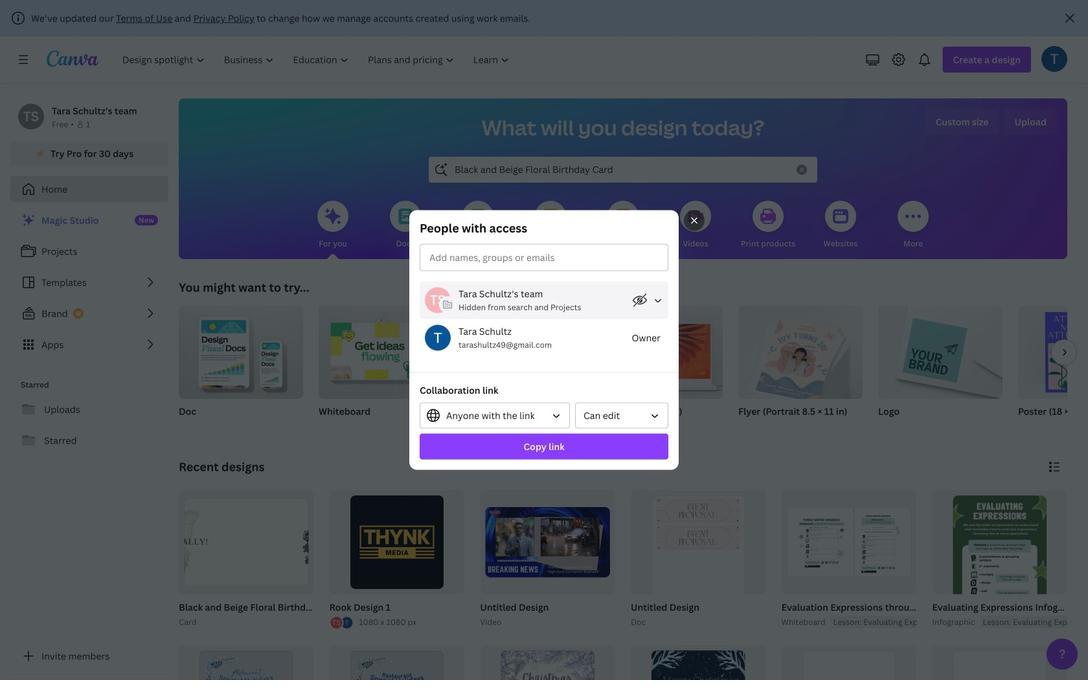 Task type: describe. For each thing, give the bounding box(es) containing it.
1 horizontal spatial list
[[330, 616, 354, 630]]

tara schultz's team image
[[425, 287, 451, 313]]

0 vertical spatial tara schultz's team element
[[18, 104, 44, 130]]

tara schultz's team image
[[18, 104, 44, 130]]

top level navigation element
[[114, 47, 521, 73]]

Not shared button
[[627, 287, 669, 313]]



Task type: vqa. For each thing, say whether or not it's contained in the screenshot.
topmost list
yes



Task type: locate. For each thing, give the bounding box(es) containing it.
1 vertical spatial list
[[330, 616, 354, 630]]

tara schultz's team element
[[18, 104, 44, 130], [425, 287, 451, 313]]

link permissions group
[[420, 403, 669, 429]]

1 vertical spatial tara schultz's team element
[[425, 287, 451, 313]]

0 vertical spatial list
[[10, 207, 168, 358]]

0 horizontal spatial list
[[10, 207, 168, 358]]

Add names, groups or emails text field
[[424, 249, 555, 267]]

None search field
[[429, 157, 818, 183]]

group
[[410, 221, 679, 460], [179, 306, 303, 434], [319, 306, 443, 434], [459, 306, 583, 434], [599, 306, 723, 434], [739, 306, 863, 434], [879, 306, 1003, 434], [1019, 306, 1089, 434], [176, 491, 342, 629], [327, 491, 465, 630], [478, 491, 616, 629], [629, 491, 766, 629], [779, 491, 1022, 629], [930, 491, 1089, 680]]

None button
[[420, 403, 570, 429], [575, 403, 669, 429], [420, 403, 570, 429], [575, 403, 669, 429]]

list
[[10, 207, 168, 358], [330, 616, 354, 630]]

0 horizontal spatial tara schultz's team element
[[18, 104, 44, 130]]

1 horizontal spatial tara schultz's team element
[[425, 287, 451, 313]]



